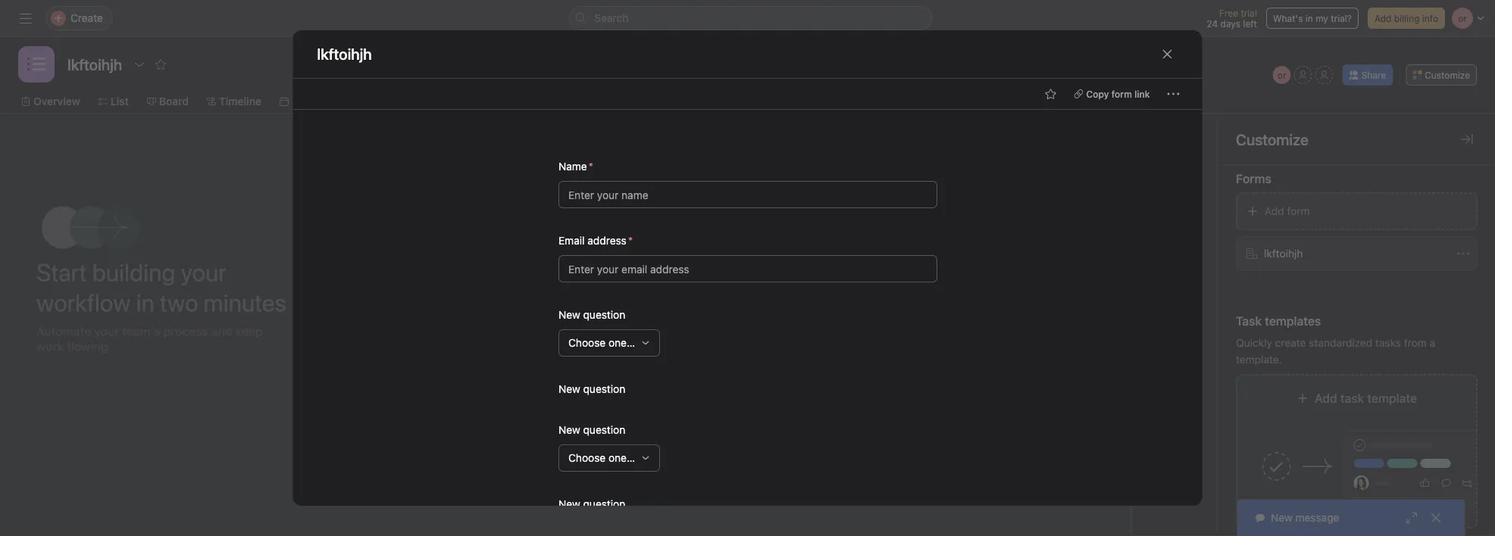 Task type: locate. For each thing, give the bounding box(es) containing it.
added
[[527, 221, 570, 239]]

list link
[[98, 93, 129, 110]]

templates
[[1154, 496, 1196, 506]]

0 horizontal spatial form
[[1112, 89, 1133, 99]]

lkftoihjh inside lkftoihjh button
[[1265, 248, 1304, 260]]

quickly
[[1237, 337, 1273, 350]]

form up lkftoihjh button
[[1288, 205, 1311, 218]]

untitled section
[[679, 247, 768, 262]]

form inside 'button'
[[1112, 89, 1133, 99]]

copy form link
[[1087, 89, 1151, 99]]

in up team's
[[136, 288, 155, 317]]

incomplete
[[704, 279, 751, 290]]

task templates
[[1154, 482, 1196, 506]]

lkftoihjh down add form
[[1265, 248, 1304, 260]]

1 horizontal spatial tasks
[[1376, 337, 1402, 350]]

add billing info button
[[1369, 8, 1446, 29]]

what's in my trial?
[[1274, 13, 1353, 24]]

list
[[111, 95, 129, 108]]

lkftoihjh
[[317, 45, 372, 63], [1265, 248, 1304, 260]]

free trial 24 days left
[[1207, 8, 1258, 29]]

task templates
[[1237, 314, 1322, 329]]

24
[[1207, 18, 1219, 29]]

add for add billing info
[[1375, 13, 1392, 24]]

1 horizontal spatial add
[[1315, 392, 1338, 406]]

in
[[1306, 13, 1314, 24], [136, 288, 155, 317]]

tasks left from
[[1376, 337, 1402, 350]]

add form button
[[1237, 193, 1478, 230]]

add to starred image
[[155, 58, 167, 71]]

untitled
[[679, 247, 723, 262]]

tasks
[[446, 221, 482, 239], [1376, 337, 1402, 350]]

customize
[[1426, 70, 1471, 80], [1237, 130, 1309, 148]]

add
[[1375, 13, 1392, 24], [1265, 205, 1285, 218], [1315, 392, 1338, 406]]

new message
[[1271, 512, 1340, 525]]

1 vertical spatial tasks
[[1376, 337, 1402, 350]]

your left team's
[[94, 325, 119, 339]]

1 vertical spatial customize
[[1237, 130, 1309, 148]]

search
[[595, 12, 629, 24]]

task down section
[[754, 279, 772, 290]]

0 vertical spatial customize
[[1426, 70, 1471, 80]]

1 horizontal spatial your
[[181, 258, 226, 287]]

create
[[1276, 337, 1307, 350]]

add for add form
[[1265, 205, 1285, 218]]

how are tasks being added to this project?
[[386, 221, 588, 260]]

customize up forms
[[1237, 130, 1309, 148]]

add down quickly create standardized tasks from a template.
[[1315, 392, 1338, 406]]

share
[[1362, 70, 1387, 80]]

0 vertical spatial in
[[1306, 13, 1314, 24]]

lkftoihjh dialog
[[293, 30, 1203, 506]]

task left template
[[1341, 392, 1365, 406]]

0 horizontal spatial add
[[1265, 205, 1285, 218]]

and
[[211, 325, 233, 339]]

forms
[[1237, 172, 1272, 186]]

what's
[[1274, 13, 1304, 24]]

to
[[574, 221, 588, 239]]

calendar
[[292, 95, 337, 108]]

0 horizontal spatial tasks
[[446, 221, 482, 239]]

start building your workflow in two minutes automate your team's process and keep work flowing.
[[36, 258, 286, 354]]

board link
[[147, 93, 189, 110]]

tasks inside how are tasks being added to this project?
[[446, 221, 482, 239]]

add billing info
[[1375, 13, 1439, 24]]

link
[[1135, 89, 1151, 99]]

0 vertical spatial lkftoihjh
[[317, 45, 372, 63]]

task
[[754, 279, 772, 290], [1341, 392, 1365, 406]]

1 vertical spatial task
[[1341, 392, 1365, 406]]

quickly create standardized tasks from a template.
[[1237, 337, 1436, 366]]

add inside button
[[1375, 13, 1392, 24]]

1 horizontal spatial task
[[1341, 392, 1365, 406]]

1 vertical spatial lkftoihjh
[[1265, 248, 1304, 260]]

your up two minutes
[[181, 258, 226, 287]]

1 horizontal spatial in
[[1306, 13, 1314, 24]]

customize inside the 'customize' dropdown button
[[1426, 70, 1471, 80]]

None text field
[[64, 51, 126, 78]]

1 vertical spatial in
[[136, 288, 155, 317]]

how
[[386, 221, 417, 239]]

tasks inside quickly create standardized tasks from a template.
[[1376, 337, 1402, 350]]

lkftoihjh up calendar
[[317, 45, 372, 63]]

form for add
[[1288, 205, 1311, 218]]

1 horizontal spatial form
[[1288, 205, 1311, 218]]

keep
[[236, 325, 263, 339]]

0 horizontal spatial customize
[[1237, 130, 1309, 148]]

timeline
[[219, 95, 262, 108]]

task inside button
[[1341, 392, 1365, 406]]

standardized
[[1310, 337, 1373, 350]]

2 vertical spatial add
[[1315, 392, 1338, 406]]

in inside start building your workflow in two minutes automate your team's process and keep work flowing.
[[136, 288, 155, 317]]

in inside button
[[1306, 13, 1314, 24]]

or button
[[1274, 66, 1292, 84]]

share button
[[1343, 64, 1394, 86]]

search list box
[[569, 6, 933, 30]]

in left 'my' on the right of the page
[[1306, 13, 1314, 24]]

1 horizontal spatial lkftoihjh
[[1265, 248, 1304, 260]]

calendar link
[[280, 93, 337, 110]]

customize button
[[1407, 64, 1478, 86]]

0 horizontal spatial your
[[94, 325, 119, 339]]

0 vertical spatial tasks
[[446, 221, 482, 239]]

0 vertical spatial add
[[1375, 13, 1392, 24]]

0 horizontal spatial task
[[754, 279, 772, 290]]

building
[[92, 258, 175, 287]]

add for add task template
[[1315, 392, 1338, 406]]

work flowing.
[[36, 340, 112, 354]]

1 vertical spatial form
[[1288, 205, 1311, 218]]

add down forms
[[1265, 205, 1285, 218]]

trial
[[1241, 8, 1258, 18]]

lkftoihjh inside lkftoihjh dialog
[[317, 45, 372, 63]]

0 vertical spatial form
[[1112, 89, 1133, 99]]

tasks up this project?
[[446, 221, 482, 239]]

0 horizontal spatial in
[[136, 288, 155, 317]]

form left link
[[1112, 89, 1133, 99]]

customize down 'info'
[[1426, 70, 1471, 80]]

0 vertical spatial task
[[754, 279, 772, 290]]

form
[[1112, 89, 1133, 99], [1288, 205, 1311, 218]]

add left billing
[[1375, 13, 1392, 24]]

section
[[726, 247, 768, 262]]

lkftoihjh button
[[1237, 237, 1478, 271]]

form inside button
[[1288, 205, 1311, 218]]

1 vertical spatial add
[[1265, 205, 1285, 218]]

your
[[181, 258, 226, 287], [94, 325, 119, 339]]

1 horizontal spatial customize
[[1426, 70, 1471, 80]]

0 horizontal spatial lkftoihjh
[[317, 45, 372, 63]]

2 horizontal spatial add
[[1375, 13, 1392, 24]]



Task type: vqa. For each thing, say whether or not it's contained in the screenshot.
ADD to the left
yes



Task type: describe. For each thing, give the bounding box(es) containing it.
task
[[1165, 482, 1185, 493]]

1 incomplete task
[[697, 279, 772, 290]]

search button
[[569, 6, 933, 30]]

board
[[159, 95, 189, 108]]

1 vertical spatial your
[[94, 325, 119, 339]]

two minutes
[[160, 288, 286, 317]]

a
[[1430, 337, 1436, 350]]

or
[[1278, 70, 1287, 80]]

close image
[[1431, 513, 1443, 525]]

template
[[1368, 392, 1418, 406]]

form for copy
[[1112, 89, 1133, 99]]

more actions image
[[1168, 88, 1180, 100]]

days
[[1221, 18, 1241, 29]]

copy
[[1087, 89, 1110, 99]]

process
[[164, 325, 208, 339]]

close details image
[[1462, 133, 1474, 146]]

left
[[1244, 18, 1258, 29]]

list image
[[27, 55, 45, 74]]

free
[[1220, 8, 1239, 18]]

my
[[1316, 13, 1329, 24]]

team's
[[122, 325, 161, 339]]

overview
[[33, 95, 80, 108]]

from
[[1405, 337, 1428, 350]]

being
[[485, 221, 524, 239]]

start
[[36, 258, 87, 287]]

0 vertical spatial your
[[181, 258, 226, 287]]

add task template
[[1315, 392, 1418, 406]]

1
[[697, 279, 701, 290]]

workflow
[[36, 288, 131, 317]]

what's in my trial? button
[[1267, 8, 1359, 29]]

trial?
[[1332, 13, 1353, 24]]

info
[[1423, 13, 1439, 24]]

expand new message image
[[1406, 513, 1419, 525]]

billing
[[1395, 13, 1420, 24]]

close this dialog image
[[1162, 48, 1174, 60]]

are
[[420, 221, 442, 239]]

add to starred image
[[1045, 88, 1057, 100]]

timeline link
[[207, 93, 262, 110]]

template.
[[1237, 354, 1283, 366]]

add form
[[1265, 205, 1311, 218]]

copy form link button
[[1068, 83, 1157, 105]]

automate
[[36, 325, 91, 339]]

this project?
[[445, 242, 529, 260]]

overview link
[[21, 93, 80, 110]]

untitled section button
[[679, 241, 914, 268]]

add task template button
[[1236, 375, 1479, 529]]



